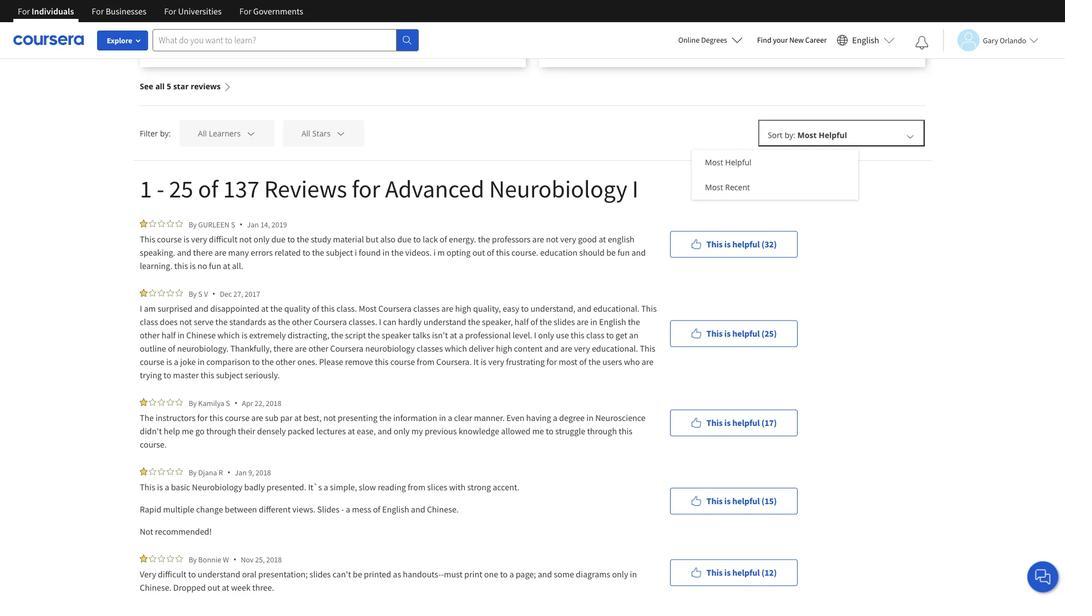 Task type: locate. For each thing, give the bounding box(es) containing it.
my
[[412, 426, 423, 437]]

filled star image up am
[[140, 289, 148, 297]]

didn't
[[140, 426, 162, 437]]

for left businesses
[[92, 6, 104, 17]]

most recent
[[705, 182, 750, 193]]

star image
[[149, 220, 156, 228], [158, 220, 165, 228], [166, 220, 174, 228], [175, 220, 183, 228], [149, 289, 156, 297], [149, 398, 156, 406], [158, 398, 165, 406], [175, 398, 183, 406], [149, 468, 156, 476], [158, 468, 165, 476], [166, 468, 174, 476], [175, 468, 183, 476], [158, 555, 165, 563], [175, 555, 183, 563]]

find your new career link
[[752, 33, 833, 47]]

very inside all information on this course is very useful for me. now i can without any problem understand the hard themes in neurobiology. thank you.
[[271, 0, 287, 4]]

r
[[219, 468, 223, 478]]

this is helpful (15) button
[[670, 488, 798, 515]]

only left the use
[[538, 330, 554, 341]]

0 horizontal spatial information
[[164, 0, 208, 4]]

there
[[193, 247, 213, 258], [274, 343, 293, 354]]

english inside button
[[853, 35, 880, 46]]

learning.
[[140, 260, 173, 271]]

jan left the 9, at the left bottom of the page
[[235, 468, 247, 478]]

by inside by bonnie w • nov 25, 2018
[[189, 555, 197, 565]]

2018 right the 9, at the left bottom of the page
[[256, 468, 271, 478]]

by for for
[[189, 398, 197, 408]]

star image
[[158, 289, 165, 297], [166, 289, 174, 297], [175, 289, 183, 297], [166, 398, 174, 406], [149, 555, 156, 563], [166, 555, 174, 563]]

is inside all information on this course is very useful for me. now i can without any problem understand the hard themes in neurobiology. thank you.
[[263, 0, 269, 4]]

recommended!
[[155, 526, 212, 537]]

chinese. down slices
[[427, 504, 459, 515]]

of right lack
[[440, 234, 447, 245]]

What do you want to learn? text field
[[153, 29, 397, 51]]

jan inside by djana r • jan 9, 2018
[[235, 468, 247, 478]]

0 vertical spatial can
[[364, 0, 377, 4]]

most
[[798, 130, 817, 140], [705, 157, 724, 168], [705, 182, 724, 193], [359, 303, 377, 314]]

understand inside i am surprised and disappointed at the quality of this class. most coursera classes are high quality, easy to understand, and educational. this class does not serve the standards as the other coursera classes. i can hardly understand the speaker, half of the slides are in english the other half in chinese which is extremely distracting, the script the speaker talks isn't at a professional level. i only use this class to get an outline of neurobiology. thankfully, there are other coursera neurobiology classes which deliver high content and are very educational. this course is a joke in comparison to the other ones. please remove this course from coursera. it is very frustrating for most of the users who are trying to master this subject seriously.
[[424, 316, 466, 327]]

1 horizontal spatial which
[[445, 343, 467, 354]]

s right gurleen
[[231, 219, 235, 229]]

not right "does"
[[179, 316, 192, 327]]

the down quality
[[278, 316, 290, 327]]

the left study
[[297, 234, 309, 245]]

videos.
[[405, 247, 432, 258]]

are inside the instructors for this course are sub par at best, not presenting the information in a clear manner. even having a degree in neuroscience didn't help me go through their densely packed lectures at ease, and only my previous knowledge allowed me to struggle through this course.
[[251, 412, 263, 423]]

1 vertical spatial chinese.
[[140, 582, 172, 593]]

by inside 'by gurleen s • jan 14, 2019'
[[189, 219, 197, 229]]

information
[[164, 0, 208, 4], [393, 412, 437, 423]]

only inside very difficult to understand oral presentation; slides can't be printed as handouts--must print one to a page; and some diagrams only in chinese. dropped out at week three.
[[612, 569, 628, 580]]

diagrams
[[576, 569, 611, 580]]

of
[[198, 173, 218, 204], [440, 234, 447, 245], [487, 247, 494, 258], [312, 303, 319, 314], [531, 316, 538, 327], [168, 343, 175, 354], [579, 356, 587, 367], [373, 504, 381, 515]]

very up the governments
[[271, 0, 287, 4]]

0 horizontal spatial i
[[355, 247, 357, 258]]

1 horizontal spatial s
[[226, 398, 230, 408]]

out right opting
[[473, 247, 485, 258]]

i left "m"
[[434, 247, 436, 258]]

0 vertical spatial from
[[417, 356, 435, 367]]

1 me from the left
[[182, 426, 194, 437]]

1 vertical spatial information
[[393, 412, 437, 423]]

2 horizontal spatial -
[[441, 569, 444, 580]]

this is a basic neurobiology badly presented. it`s a simple, slow reading from slices with strong accent.
[[140, 482, 520, 493]]

classes.
[[349, 316, 377, 327]]

chinese. down "very"
[[140, 582, 172, 593]]

the
[[153, 6, 165, 17], [297, 234, 309, 245], [478, 234, 490, 245], [312, 247, 324, 258], [391, 247, 404, 258], [270, 303, 283, 314], [216, 316, 228, 327], [278, 316, 290, 327], [468, 316, 480, 327], [540, 316, 552, 327], [628, 316, 640, 327], [331, 330, 343, 341], [368, 330, 380, 341], [262, 356, 274, 367], [589, 356, 601, 367], [379, 412, 392, 423]]

problem
[[425, 0, 457, 4]]

level.
[[513, 330, 532, 341]]

2 vertical spatial understand
[[198, 569, 240, 580]]

course down neurobiology
[[391, 356, 415, 367]]

course.
[[512, 247, 539, 258], [140, 439, 167, 450]]

1 vertical spatial neurobiology.
[[177, 343, 229, 354]]

4 for from the left
[[239, 6, 252, 17]]

by left bonnie
[[189, 555, 197, 565]]

there inside i am surprised and disappointed at the quality of this class. most coursera classes are high quality, easy to understand, and educational. this class does not serve the standards as the other coursera classes. i can hardly understand the speaker, half of the slides are in english the other half in chinese which is extremely distracting, the script the speaker talks isn't at a professional level. i only use this class to get an outline of neurobiology. thankfully, there are other coursera neurobiology classes which deliver high content and are very educational. this course is a joke in comparison to the other ones. please remove this course from coursera. it is very frustrating for most of the users who are trying to master this subject seriously.
[[274, 343, 293, 354]]

1 horizontal spatial out
[[473, 247, 485, 258]]

s inside by kamilya s • apr 22, 2018
[[226, 398, 230, 408]]

menu
[[692, 150, 859, 200]]

i right now
[[360, 0, 362, 4]]

understand inside very difficult to understand oral presentation; slides can't be printed as handouts--must print one to a page; and some diagrams only in chinese. dropped out at week three.
[[198, 569, 240, 580]]

course down outline
[[140, 356, 165, 367]]

1 vertical spatial classes
[[417, 343, 443, 354]]

1 vertical spatial which
[[445, 343, 467, 354]]

filled star image for this is helpful (17)
[[140, 398, 148, 406]]

helpful
[[819, 130, 847, 140], [726, 157, 752, 168]]

par
[[280, 412, 293, 423]]

at down the presenting
[[348, 426, 355, 437]]

half down "does"
[[162, 330, 176, 341]]

at inside very difficult to understand oral presentation; slides can't be printed as handouts--must print one to a page; and some diagrams only in chinese. dropped out at week three.
[[222, 582, 229, 593]]

filled star image up speaking. on the top left
[[140, 220, 148, 228]]

be inside very difficult to understand oral presentation; slides can't be printed as handouts--must print one to a page; and some diagrams only in chinese. dropped out at week three.
[[353, 569, 362, 580]]

1 filled star image from the top
[[140, 220, 148, 228]]

137
[[223, 173, 259, 204]]

career
[[806, 35, 827, 45]]

2 vertical spatial s
[[226, 398, 230, 408]]

extremely
[[249, 330, 286, 341]]

helpful left (12)
[[733, 567, 760, 579]]

english down reading
[[382, 504, 409, 515]]

0 horizontal spatial neurobiology
[[192, 482, 243, 493]]

explore button
[[97, 31, 148, 51]]

in inside this course is very difficult not only due to the study material but also due to lack of energy. the professors are not very good at english speaking. and there are many errors related to the subject i found in the videos. i m opting out of this course. education should be fun and learning. this is no fun at all.
[[383, 247, 390, 258]]

filled star image up the the
[[140, 398, 148, 406]]

0 horizontal spatial chinese.
[[140, 582, 172, 593]]

1 horizontal spatial high
[[496, 343, 512, 354]]

by inside by s v • dec 27, 2017
[[189, 289, 197, 299]]

businesses
[[106, 6, 146, 17]]

individuals
[[32, 6, 74, 17]]

3 by from the top
[[189, 398, 197, 408]]

english
[[853, 35, 880, 46], [599, 316, 626, 327], [382, 504, 409, 515]]

1 by from the top
[[189, 219, 197, 229]]

0 vertical spatial understand
[[459, 0, 501, 4]]

me down the having
[[533, 426, 544, 437]]

in
[[216, 6, 223, 17], [383, 247, 390, 258], [591, 316, 598, 327], [178, 330, 185, 341], [198, 356, 205, 367], [439, 412, 446, 423], [587, 412, 594, 423], [630, 569, 637, 580]]

for left the individuals
[[18, 6, 30, 17]]

filled star image up "very"
[[140, 555, 148, 563]]

clear
[[454, 412, 472, 423]]

filled star image
[[140, 398, 148, 406], [140, 468, 148, 476]]

for up go
[[197, 412, 208, 423]]

1 horizontal spatial i
[[434, 247, 436, 258]]

filled star image
[[140, 220, 148, 228], [140, 289, 148, 297], [140, 555, 148, 563]]

course. inside the instructors for this course are sub par at best, not presenting the information in a clear manner. even having a degree in neuroscience didn't help me go through their densely packed lectures at ease, and only my previous knowledge allowed me to struggle through this course.
[[140, 439, 167, 450]]

s right kamilya
[[226, 398, 230, 408]]

1 horizontal spatial chinese.
[[427, 504, 459, 515]]

this inside this is helpful (15) button
[[707, 496, 723, 507]]

difficult
[[209, 234, 238, 245], [158, 569, 186, 580]]

0 vertical spatial english
[[853, 35, 880, 46]]

class left get
[[586, 330, 605, 341]]

from down talks
[[417, 356, 435, 367]]

due down 2019
[[271, 234, 286, 245]]

0 horizontal spatial by:
[[160, 128, 171, 138]]

0 vertical spatial chinese.
[[427, 504, 459, 515]]

0 horizontal spatial jan
[[235, 468, 247, 478]]

2 filled star image from the top
[[140, 289, 148, 297]]

this for this is helpful (25)
[[707, 328, 723, 339]]

chat with us image
[[1034, 568, 1052, 586]]

0 vertical spatial s
[[231, 219, 235, 229]]

this is helpful (17) button
[[670, 410, 798, 436]]

helpful inside most helpful menu item
[[726, 157, 752, 168]]

(32)
[[762, 239, 777, 250]]

through down neuroscience
[[587, 426, 617, 437]]

at
[[599, 234, 606, 245], [223, 260, 230, 271], [261, 303, 269, 314], [450, 330, 457, 341], [294, 412, 302, 423], [348, 426, 355, 437], [222, 582, 229, 593]]

1 horizontal spatial due
[[397, 234, 412, 245]]

- right 1
[[157, 173, 164, 204]]

chinese. inside very difficult to understand oral presentation; slides can't be printed as handouts--must print one to a page; and some diagrams only in chinese. dropped out at week three.
[[140, 582, 172, 593]]

difficult up dropped
[[158, 569, 186, 580]]

remove
[[345, 356, 373, 367]]

1 vertical spatial fun
[[209, 260, 221, 271]]

high left quality, on the left of page
[[455, 303, 472, 314]]

chevron down image
[[246, 128, 256, 138], [906, 131, 916, 141]]

1 horizontal spatial neurobiology
[[489, 173, 628, 204]]

1 horizontal spatial half
[[515, 316, 529, 327]]

this for this is helpful (15)
[[707, 496, 723, 507]]

1 horizontal spatial helpful
[[819, 130, 847, 140]]

djana
[[198, 468, 217, 478]]

not inside i am surprised and disappointed at the quality of this class. most coursera classes are high quality, easy to understand, and educational. this class does not serve the standards as the other coursera classes. i can hardly understand the speaker, half of the slides are in english the other half in chinese which is extremely distracting, the script the speaker talks isn't at a professional level. i only use this class to get an outline of neurobiology. thankfully, there are other coursera neurobiology classes which deliver high content and are very educational. this course is a joke in comparison to the other ones. please remove this course from coursera. it is very frustrating for most of the users who are trying to master this subject seriously.
[[179, 316, 192, 327]]

2018 for presentation;
[[266, 555, 282, 565]]

three.
[[252, 582, 274, 593]]

1 horizontal spatial chevron down image
[[906, 131, 916, 141]]

9,
[[248, 468, 254, 478]]

2 for from the left
[[92, 6, 104, 17]]

1 horizontal spatial slides
[[554, 316, 575, 327]]

this is helpful (15)
[[707, 496, 777, 507]]

for left universities
[[164, 6, 176, 17]]

•
[[240, 219, 243, 230], [212, 289, 215, 299], [235, 398, 238, 408], [228, 467, 230, 478], [233, 554, 236, 565]]

isn't
[[432, 330, 448, 341]]

am
[[144, 303, 156, 314]]

a right isn't
[[459, 330, 464, 341]]

2 through from the left
[[587, 426, 617, 437]]

1 horizontal spatial english
[[599, 316, 626, 327]]

slow
[[359, 482, 376, 493]]

chinese
[[186, 330, 216, 341]]

0 vertical spatial coursera
[[379, 303, 412, 314]]

which down standards
[[218, 330, 240, 341]]

4 by from the top
[[189, 468, 197, 478]]

is left (12)
[[725, 567, 731, 579]]

1 vertical spatial jan
[[235, 468, 247, 478]]

from inside i am surprised and disappointed at the quality of this class. most coursera classes are high quality, easy to understand, and educational. this class does not serve the standards as the other coursera classes. i can hardly understand the speaker, half of the slides are in english the other half in chinese which is extremely distracting, the script the speaker talks isn't at a professional level. i only use this class to get an outline of neurobiology. thankfully, there are other coursera neurobiology classes which deliver high content and are very educational. this course is a joke in comparison to the other ones. please remove this course from coursera. it is very frustrating for most of the users who are trying to master this subject seriously.
[[417, 356, 435, 367]]

2018 right 25,
[[266, 555, 282, 565]]

to right one
[[500, 569, 508, 580]]

0 horizontal spatial helpful
[[726, 157, 752, 168]]

multiple
[[163, 504, 194, 515]]

this inside this is helpful (25) button
[[707, 328, 723, 339]]

1 vertical spatial can
[[383, 316, 397, 327]]

• for are
[[240, 219, 243, 230]]

i
[[360, 0, 362, 4], [632, 173, 639, 204], [140, 303, 142, 314], [379, 316, 381, 327], [534, 330, 537, 341]]

0 vertical spatial be
[[607, 247, 616, 258]]

coursera.
[[436, 356, 472, 367]]

as right the printed
[[393, 569, 401, 580]]

1 horizontal spatial as
[[393, 569, 401, 580]]

of up level.
[[531, 316, 538, 327]]

on
[[210, 0, 220, 4]]

this inside button
[[707, 567, 723, 579]]

one
[[484, 569, 498, 580]]

speaker,
[[482, 316, 513, 327]]

is up for governments
[[263, 0, 269, 4]]

slides left can't
[[310, 569, 331, 580]]

by for is
[[189, 219, 197, 229]]

filter by:
[[140, 128, 171, 138]]

1 vertical spatial as
[[393, 569, 401, 580]]

apr
[[242, 398, 253, 408]]

users
[[603, 356, 622, 367]]

having
[[526, 412, 551, 423]]

0 vertical spatial as
[[268, 316, 276, 327]]

course. down didn't
[[140, 439, 167, 450]]

jan for this is helpful (15)
[[235, 468, 247, 478]]

2 vertical spatial -
[[441, 569, 444, 580]]

0 horizontal spatial through
[[206, 426, 236, 437]]

3 for from the left
[[164, 6, 176, 17]]

chevron down image
[[336, 128, 346, 138]]

information inside all information on this course is very useful for me. now i can without any problem understand the hard themes in neurobiology. thank you.
[[164, 0, 208, 4]]

class down am
[[140, 316, 158, 327]]

in inside very difficult to understand oral presentation; slides can't be printed as handouts--must print one to a page; and some diagrams only in chinese. dropped out at week three.
[[630, 569, 637, 580]]

talks
[[413, 330, 430, 341]]

coursera
[[379, 303, 412, 314], [314, 316, 347, 327], [330, 343, 364, 354]]

1 due from the left
[[271, 234, 286, 245]]

0 horizontal spatial difficult
[[158, 569, 186, 580]]

2018 inside by bonnie w • nov 25, 2018
[[266, 555, 282, 565]]

a left joke
[[174, 356, 178, 367]]

from left slices
[[408, 482, 426, 493]]

for governments
[[239, 6, 303, 17]]

0 horizontal spatial out
[[208, 582, 220, 593]]

5 helpful from the top
[[733, 567, 760, 579]]

2018 inside by kamilya s • apr 22, 2018
[[266, 398, 281, 408]]

for inside the instructors for this course are sub par at best, not presenting the information in a clear manner. even having a degree in neuroscience didn't help me go through their densely packed lectures at ease, and only my previous knowledge allowed me to struggle through this course.
[[197, 412, 208, 423]]

1 vertical spatial out
[[208, 582, 220, 593]]

this inside this course is very difficult not only due to the study material but also due to lack of energy. the professors are not very good at english speaking. and there are many errors related to the subject i found in the videos. i m opting out of this course. education should be fun and learning. this is no fun at all.
[[140, 234, 155, 245]]

- left print
[[441, 569, 444, 580]]

a left mess
[[346, 504, 350, 515]]

2018 for are
[[266, 398, 281, 408]]

as inside very difficult to understand oral presentation; slides can't be printed as handouts--must print one to a page; and some diagrams only in chinese. dropped out at week three.
[[393, 569, 401, 580]]

for
[[313, 0, 324, 4], [352, 173, 380, 204], [547, 356, 557, 367], [197, 412, 208, 423]]

difficult inside this course is very difficult not only due to the study material but also due to lack of energy. the professors are not very good at english speaking. and there are many errors related to the subject i found in the videos. i m opting out of this course. education should be fun and learning. this is no fun at all.
[[209, 234, 238, 245]]

this right master
[[201, 370, 214, 381]]

1 horizontal spatial by:
[[785, 130, 796, 140]]

1 through from the left
[[206, 426, 236, 437]]

0 horizontal spatial slides
[[310, 569, 331, 580]]

joke
[[180, 356, 196, 367]]

1 vertical spatial filled star image
[[140, 468, 148, 476]]

hard
[[167, 6, 184, 17]]

1 horizontal spatial subject
[[326, 247, 353, 258]]

course up for governments
[[237, 0, 262, 4]]

helpful for (12)
[[733, 567, 760, 579]]

0 horizontal spatial class
[[140, 316, 158, 327]]

the right the presenting
[[379, 412, 392, 423]]

other
[[292, 316, 312, 327], [140, 330, 160, 341], [309, 343, 329, 354], [276, 356, 296, 367]]

1 horizontal spatial course.
[[512, 247, 539, 258]]

0 vertical spatial classes
[[414, 303, 440, 314]]

3 helpful from the top
[[733, 418, 760, 429]]

best,
[[304, 412, 322, 423]]

can right now
[[364, 0, 377, 4]]

0 horizontal spatial -
[[157, 173, 164, 204]]

5 by from the top
[[189, 555, 197, 565]]

• left apr on the bottom of page
[[235, 398, 238, 408]]

1 vertical spatial helpful
[[726, 157, 752, 168]]

4 helpful from the top
[[733, 496, 760, 507]]

1 vertical spatial understand
[[424, 316, 466, 327]]

0 vertical spatial slides
[[554, 316, 575, 327]]

not up lectures
[[323, 412, 336, 423]]

0 vertical spatial course.
[[512, 247, 539, 258]]

this inside all information on this course is very useful for me. now i can without any problem understand the hard themes in neurobiology. thank you.
[[222, 0, 235, 4]]

0 vertical spatial fun
[[618, 247, 630, 258]]

by: for sort
[[785, 130, 796, 140]]

0 horizontal spatial can
[[364, 0, 377, 4]]

this is helpful (12)
[[707, 567, 777, 579]]

• left '14,'
[[240, 219, 243, 230]]

by kamilya s • apr 22, 2018
[[189, 398, 281, 408]]

- inside very difficult to understand oral presentation; slides can't be printed as handouts--must print one to a page; and some diagrams only in chinese. dropped out at week three.
[[441, 569, 444, 580]]

is left (15)
[[725, 496, 731, 507]]

many
[[228, 247, 249, 258]]

previous
[[425, 426, 457, 437]]

be inside this course is very difficult not only due to the study material but also due to lack of energy. the professors are not very good at english speaking. and there are many errors related to the subject i found in the videos. i m opting out of this course. education should be fun and learning. this is no fun at all.
[[607, 247, 616, 258]]

subject
[[326, 247, 353, 258], [216, 370, 243, 381]]

25,
[[255, 555, 265, 565]]

information inside the instructors for this course are sub par at best, not presenting the information in a clear manner. even having a degree in neuroscience didn't help me go through their densely packed lectures at ease, and only my previous knowledge allowed me to struggle through this course.
[[393, 412, 437, 423]]

1 vertical spatial half
[[162, 330, 176, 341]]

recent
[[726, 182, 750, 193]]

slides
[[317, 504, 340, 515]]

to down the having
[[546, 426, 554, 437]]

i
[[355, 247, 357, 258], [434, 247, 436, 258]]

very down deliver
[[488, 356, 504, 367]]

very up most
[[574, 343, 590, 354]]

can inside all information on this course is very useful for me. now i can without any problem understand the hard themes in neurobiology. thank you.
[[364, 0, 377, 4]]

this inside this is helpful (32) button
[[707, 239, 723, 250]]

1 vertical spatial high
[[496, 343, 512, 354]]

1 horizontal spatial be
[[607, 247, 616, 258]]

3 filled star image from the top
[[140, 555, 148, 563]]

2 helpful from the top
[[733, 328, 760, 339]]

understand inside all information on this course is very useful for me. now i can without any problem understand the hard themes in neurobiology. thank you.
[[459, 0, 501, 4]]

by left v
[[189, 289, 197, 299]]

accent.
[[493, 482, 520, 493]]

None search field
[[153, 29, 419, 51]]

1 vertical spatial there
[[274, 343, 293, 354]]

for for businesses
[[92, 6, 104, 17]]

2 by from the top
[[189, 289, 197, 299]]

1 horizontal spatial can
[[383, 316, 397, 327]]

most recent menu item
[[692, 175, 859, 200]]

this inside "this is helpful (17)" button
[[707, 418, 723, 429]]

2 filled star image from the top
[[140, 468, 148, 476]]

1 vertical spatial slides
[[310, 569, 331, 580]]

only
[[254, 234, 270, 245], [538, 330, 554, 341], [394, 426, 410, 437], [612, 569, 628, 580]]

0 vertical spatial filled star image
[[140, 220, 148, 228]]

filled star image for this
[[140, 220, 148, 228]]

energy.
[[449, 234, 476, 245]]

their
[[238, 426, 255, 437]]

0 vertical spatial subject
[[326, 247, 353, 258]]

s inside 'by gurleen s • jan 14, 2019'
[[231, 219, 235, 229]]

1 vertical spatial filled star image
[[140, 289, 148, 297]]

be
[[607, 247, 616, 258], [353, 569, 362, 580]]

0 vertical spatial neurobiology.
[[224, 6, 276, 17]]

2 due from the left
[[397, 234, 412, 245]]

1 horizontal spatial information
[[393, 412, 437, 423]]

1 filled star image from the top
[[140, 398, 148, 406]]

not
[[140, 526, 153, 537]]

0 vertical spatial jan
[[247, 219, 259, 229]]

0 vertical spatial information
[[164, 0, 208, 4]]

0 horizontal spatial chevron down image
[[246, 128, 256, 138]]

helpful left (32)
[[733, 239, 760, 250]]

seriously.
[[245, 370, 280, 381]]

helpful for (17)
[[733, 418, 760, 429]]

as up extremely
[[268, 316, 276, 327]]

english button
[[833, 22, 900, 58]]

0 horizontal spatial high
[[455, 303, 472, 314]]

instructors
[[156, 412, 196, 423]]

0 vertical spatial filled star image
[[140, 398, 148, 406]]

me.
[[326, 0, 339, 4]]

1 i from the left
[[355, 247, 357, 258]]

most helpful
[[705, 157, 752, 168]]

menu containing most helpful
[[692, 150, 859, 200]]

only right diagrams
[[612, 569, 628, 580]]

filled star image for very
[[140, 555, 148, 563]]

0 horizontal spatial due
[[271, 234, 286, 245]]

2 i from the left
[[434, 247, 436, 258]]

• right v
[[212, 289, 215, 299]]

1 horizontal spatial fun
[[618, 247, 630, 258]]

jan inside 'by gurleen s • jan 14, 2019'
[[247, 219, 259, 229]]

only left my
[[394, 426, 410, 437]]

0 vertical spatial which
[[218, 330, 240, 341]]

0 vertical spatial educational.
[[593, 303, 640, 314]]

1 helpful from the top
[[733, 239, 760, 250]]

s inside by s v • dec 27, 2017
[[198, 289, 202, 299]]

0 vertical spatial -
[[157, 173, 164, 204]]

subject down comparison
[[216, 370, 243, 381]]

course inside the instructors for this course are sub par at best, not presenting the information in a clear manner. even having a degree in neuroscience didn't help me go through their densely packed lectures at ease, and only my previous knowledge allowed me to struggle through this course.
[[225, 412, 250, 423]]

coursera down class.
[[314, 316, 347, 327]]

is left (17) on the right bottom of page
[[725, 418, 731, 429]]

1 horizontal spatial -
[[341, 504, 344, 515]]

english up get
[[599, 316, 626, 327]]

online
[[679, 35, 700, 45]]

0 vertical spatial neurobiology
[[489, 173, 628, 204]]

page;
[[516, 569, 536, 580]]

which up coursera.
[[445, 343, 467, 354]]

out inside this course is very difficult not only due to the study material but also due to lack of energy. the professors are not very good at english speaking. and there are many errors related to the subject i found in the videos. i m opting out of this course. education should be fun and learning. this is no fun at all.
[[473, 247, 485, 258]]

1 vertical spatial neurobiology
[[192, 482, 243, 493]]

be right can't
[[353, 569, 362, 580]]

0 horizontal spatial be
[[353, 569, 362, 580]]

me left go
[[182, 426, 194, 437]]

helpful for (32)
[[733, 239, 760, 250]]

not inside the instructors for this course are sub par at best, not presenting the information in a clear manner. even having a degree in neuroscience didn't help me go through their densely packed lectures at ease, and only my previous knowledge allowed me to struggle through this course.
[[323, 412, 336, 423]]

i left found
[[355, 247, 357, 258]]

show notifications image
[[916, 36, 929, 49]]

0 vertical spatial 2018
[[266, 398, 281, 408]]

1 for from the left
[[18, 6, 30, 17]]

0 vertical spatial out
[[473, 247, 485, 258]]

by inside by kamilya s • apr 22, 2018
[[189, 398, 197, 408]]

kamilya
[[198, 398, 224, 408]]

1 vertical spatial subject
[[216, 370, 243, 381]]

0 horizontal spatial there
[[193, 247, 213, 258]]

in inside all information on this course is very useful for me. now i can without any problem understand the hard themes in neurobiology. thank you.
[[216, 6, 223, 17]]

2 horizontal spatial s
[[231, 219, 235, 229]]

slides up the use
[[554, 316, 575, 327]]

2 vertical spatial english
[[382, 504, 409, 515]]

online degrees button
[[670, 28, 752, 52]]

understand right 'problem'
[[459, 0, 501, 4]]

slides inside i am surprised and disappointed at the quality of this class. most coursera classes are high quality, easy to understand, and educational. this class does not serve the standards as the other coursera classes. i can hardly understand the speaker, half of the slides are in english the other half in chinese which is extremely distracting, the script the speaker talks isn't at a professional level. i only use this class to get an outline of neurobiology. thankfully, there are other coursera neurobiology classes which deliver high content and are very educational. this course is a joke in comparison to the other ones. please remove this course from coursera. it is very frustrating for most of the users who are trying to master this subject seriously.
[[554, 316, 575, 327]]

only inside the instructors for this course are sub par at best, not presenting the information in a clear manner. even having a degree in neuroscience didn't help me go through their densely packed lectures at ease, and only my previous knowledge allowed me to struggle through this course.
[[394, 426, 410, 437]]

1 horizontal spatial there
[[274, 343, 293, 354]]



Task type: describe. For each thing, give the bounding box(es) containing it.
this for this is helpful (32)
[[707, 239, 723, 250]]

1 vertical spatial class
[[586, 330, 605, 341]]

and inside very difficult to understand oral presentation; slides can't be printed as handouts--must print one to a page; and some diagrams only in chinese. dropped out at week three.
[[538, 569, 552, 580]]

of right most
[[579, 356, 587, 367]]

a right the it`s at the left of page
[[324, 482, 328, 493]]

rapid multiple change between different views. slides - a mess of english and chinese.
[[140, 504, 459, 515]]

the
[[140, 412, 154, 423]]

filled star image for i
[[140, 289, 148, 297]]

lectures
[[316, 426, 346, 437]]

most inside i am surprised and disappointed at the quality of this class. most coursera classes are high quality, easy to understand, and educational. this class does not serve the standards as the other coursera classes. i can hardly understand the speaker, half of the slides are in english the other half in chinese which is extremely distracting, the script the speaker talks isn't at a professional level. i only use this class to get an outline of neurobiology. thankfully, there are other coursera neurobiology classes which deliver high content and are very educational. this course is a joke in comparison to the other ones. please remove this course from coursera. it is very frustrating for most of the users who are trying to master this subject seriously.
[[359, 303, 377, 314]]

to right trying
[[164, 370, 171, 381]]

2018 inside by djana r • jan 9, 2018
[[256, 468, 271, 478]]

script
[[345, 330, 366, 341]]

only inside this course is very difficult not only due to the study material but also due to lack of energy. the professors are not very good at english speaking. and there are many errors related to the subject i found in the videos. i m opting out of this course. education should be fun and learning. this is no fun at all.
[[254, 234, 270, 245]]

0 vertical spatial class
[[140, 316, 158, 327]]

helpful for (15)
[[733, 496, 760, 507]]

by for surprised
[[189, 289, 197, 299]]

english inside i am surprised and disappointed at the quality of this class. most coursera classes are high quality, easy to understand, and educational. this class does not serve the standards as the other coursera classes. i can hardly understand the speaker, half of the slides are in english the other half in chinese which is extremely distracting, the script the speaker talks isn't at a professional level. i only use this class to get an outline of neurobiology. thankfully, there are other coursera neurobiology classes which deliver high content and are very educational. this course is a joke in comparison to the other ones. please remove this course from coursera. it is very frustrating for most of the users who are trying to master this subject seriously.
[[599, 316, 626, 327]]

gary orlando
[[983, 35, 1027, 45]]

deliver
[[469, 343, 494, 354]]

not up many on the top left of page
[[239, 234, 252, 245]]

of right 25
[[198, 173, 218, 204]]

the right the 'serve'
[[216, 316, 228, 327]]

s for course
[[226, 398, 230, 408]]

between
[[225, 504, 257, 515]]

not up education
[[546, 234, 559, 245]]

i right level.
[[534, 330, 537, 341]]

a left basic
[[165, 482, 169, 493]]

the down study
[[312, 247, 324, 258]]

i right classes.
[[379, 316, 381, 327]]

education
[[540, 247, 578, 258]]

a inside very difficult to understand oral presentation; slides can't be printed as handouts--must print one to a page; and some diagrams only in chinese. dropped out at week three.
[[510, 569, 514, 580]]

other down distracting,
[[309, 343, 329, 354]]

2 vertical spatial coursera
[[330, 343, 364, 354]]

banner navigation
[[9, 0, 312, 22]]

is left basic
[[157, 482, 163, 493]]

english
[[608, 234, 635, 245]]

i up english
[[632, 173, 639, 204]]

most up most recent
[[705, 157, 724, 168]]

errors
[[251, 247, 273, 258]]

i inside all information on this course is very useful for me. now i can without any problem understand the hard themes in neurobiology. thank you.
[[360, 0, 362, 4]]

1 vertical spatial educational.
[[592, 343, 638, 354]]

packed
[[288, 426, 315, 437]]

lack
[[423, 234, 438, 245]]

reading
[[378, 482, 406, 493]]

the down classes.
[[368, 330, 380, 341]]

sort
[[768, 130, 783, 140]]

of down professors
[[487, 247, 494, 258]]

slides inside very difficult to understand oral presentation; slides can't be printed as handouts--must print one to a page; and some diagrams only in chinese. dropped out at week three.
[[310, 569, 331, 580]]

useful
[[289, 0, 312, 4]]

bonnie
[[198, 555, 221, 565]]

14,
[[260, 219, 270, 229]]

trying
[[140, 370, 162, 381]]

helpful? button
[[153, 27, 237, 54]]

m
[[438, 247, 445, 258]]

difficult inside very difficult to understand oral presentation; slides can't be printed as handouts--must print one to a page; and some diagrams only in chinese. dropped out at week three.
[[158, 569, 186, 580]]

most left recent
[[705, 182, 724, 193]]

professional
[[465, 330, 511, 341]]

printed
[[364, 569, 391, 580]]

to down thankfully,
[[252, 356, 260, 367]]

to right related
[[303, 247, 310, 258]]

• for the
[[212, 289, 215, 299]]

the up an
[[628, 316, 640, 327]]

• right the r
[[228, 467, 230, 478]]

this is helpful (17)
[[707, 418, 777, 429]]

by gurleen s • jan 14, 2019
[[189, 219, 287, 230]]

some
[[554, 569, 574, 580]]

the inside the instructors for this course are sub par at best, not presenting the information in a clear manner. even having a degree in neuroscience didn't help me go through their densely packed lectures at ease, and only my previous knowledge allowed me to struggle through this course.
[[379, 412, 392, 423]]

s for difficult
[[231, 219, 235, 229]]

at right isn't
[[450, 330, 457, 341]]

mess
[[352, 504, 371, 515]]

filled star image for this is helpful (15)
[[140, 468, 148, 476]]

by: for filter
[[160, 128, 171, 138]]

this is helpful (32)
[[707, 239, 777, 250]]

easy
[[503, 303, 520, 314]]

oral
[[242, 569, 257, 580]]

1 - 25 of 137 reviews for advanced neurobiology i
[[140, 173, 639, 204]]

for for universities
[[164, 6, 176, 17]]

0 vertical spatial high
[[455, 303, 472, 314]]

found
[[359, 247, 381, 258]]

knowledge
[[459, 426, 500, 437]]

0 horizontal spatial which
[[218, 330, 240, 341]]

speaking.
[[140, 247, 175, 258]]

to up dropped
[[188, 569, 196, 580]]

27,
[[234, 289, 243, 299]]

2017
[[245, 289, 260, 299]]

there inside this course is very difficult not only due to the study material but also due to lack of energy. the professors are not very good at english speaking. and there are many errors related to the subject i found in the videos. i m opting out of this course. education should be fun and learning. this is no fun at all.
[[193, 247, 213, 258]]

this is helpful (25) button
[[670, 320, 798, 347]]

the left users
[[589, 356, 601, 367]]

neurobiology
[[365, 343, 415, 354]]

by for to
[[189, 555, 197, 565]]

this left class.
[[321, 303, 335, 314]]

different
[[259, 504, 291, 515]]

this for this is helpful (12)
[[707, 567, 723, 579]]

struggle
[[556, 426, 586, 437]]

at up standards
[[261, 303, 269, 314]]

can't
[[333, 569, 351, 580]]

the left quality
[[270, 303, 283, 314]]

this for this is helpful (17)
[[707, 418, 723, 429]]

explore
[[107, 36, 132, 46]]

presentation;
[[258, 569, 308, 580]]

get
[[616, 330, 628, 341]]

1 vertical spatial -
[[341, 504, 344, 515]]

advanced
[[385, 173, 485, 204]]

of right quality
[[312, 303, 319, 314]]

0 horizontal spatial half
[[162, 330, 176, 341]]

hardly
[[398, 316, 422, 327]]

the down understand,
[[540, 316, 552, 327]]

this down kamilya
[[209, 412, 223, 423]]

any
[[410, 0, 423, 4]]

this down professors
[[496, 247, 510, 258]]

at right good
[[599, 234, 606, 245]]

for up but
[[352, 173, 380, 204]]

is left (32)
[[725, 239, 731, 250]]

a right the having
[[553, 412, 558, 423]]

course inside this course is very difficult not only due to the study material but also due to lack of energy. the professors are not very good at english speaking. and there are many errors related to the subject i found in the videos. i m opting out of this course. education should be fun and learning. this is no fun at all.
[[157, 234, 182, 245]]

views.
[[292, 504, 316, 515]]

outline
[[140, 343, 166, 354]]

only inside i am surprised and disappointed at the quality of this class. most coursera classes are high quality, easy to understand, and educational. this class does not serve the standards as the other coursera classes. i can hardly understand the speaker, half of the slides are in english the other half in chinese which is extremely distracting, the script the speaker talks isn't at a professional level. i only use this class to get an outline of neurobiology. thankfully, there are other coursera neurobiology classes which deliver high content and are very educational. this course is a joke in comparison to the other ones. please remove this course from coursera. it is very frustrating for most of the users who are trying to master this subject seriously.
[[538, 330, 554, 341]]

coursera image
[[13, 31, 84, 49]]

neurobiology. inside i am surprised and disappointed at the quality of this class. most coursera classes are high quality, easy to understand, and educational. this class does not serve the standards as the other coursera classes. i can hardly understand the speaker, half of the slides are in english the other half in chinese which is extremely distracting, the script the speaker talks isn't at a professional level. i only use this class to get an outline of neurobiology. thankfully, there are other coursera neurobiology classes which deliver high content and are very educational. this course is a joke in comparison to the other ones. please remove this course from coursera. it is very frustrating for most of the users who are trying to master this subject seriously.
[[177, 343, 229, 354]]

to left lack
[[413, 234, 421, 245]]

this is helpful (12) button
[[670, 560, 798, 586]]

at left the all. at the top of page
[[223, 260, 230, 271]]

this left no
[[174, 260, 188, 271]]

at right par
[[294, 412, 302, 423]]

for inside all information on this course is very useful for me. now i can without any problem understand the hard themes in neurobiology. thank you.
[[313, 0, 324, 4]]

online degrees
[[679, 35, 728, 45]]

v
[[204, 289, 208, 299]]

slices
[[427, 482, 448, 493]]

i left am
[[140, 303, 142, 314]]

the down also
[[391, 247, 404, 258]]

see
[[140, 81, 153, 92]]

course inside all information on this course is very useful for me. now i can without any problem understand the hard themes in neurobiology. thank you.
[[237, 0, 262, 4]]

presenting
[[338, 412, 378, 423]]

find your new career
[[757, 35, 827, 45]]

the inside all information on this course is very useful for me. now i can without any problem understand the hard themes in neurobiology. thank you.
[[153, 6, 165, 17]]

• right 'w'
[[233, 554, 236, 565]]

this is helpful (32) button
[[670, 231, 798, 258]]

is left joke
[[166, 356, 172, 367]]

nov
[[241, 555, 254, 565]]

jan for this is helpful (32)
[[247, 219, 259, 229]]

it
[[474, 356, 479, 367]]

as inside i am surprised and disappointed at the quality of this class. most coursera classes are high quality, easy to understand, and educational. this class does not serve the standards as the other coursera classes. i can hardly understand the speaker, half of the slides are in english the other half in chinese which is extremely distracting, the script the speaker talks isn't at a professional level. i only use this class to get an outline of neurobiology. thankfully, there are other coursera neurobiology classes which deliver high content and are very educational. this course is a joke in comparison to the other ones. please remove this course from coursera. it is very frustrating for most of the users who are trying to master this subject seriously.
[[268, 316, 276, 327]]

to inside the instructors for this course are sub par at best, not presenting the information in a clear manner. even having a degree in neuroscience didn't help me go through their densely packed lectures at ease, and only my previous knowledge allowed me to struggle through this course.
[[546, 426, 554, 437]]

to up related
[[287, 234, 295, 245]]

does
[[160, 316, 178, 327]]

thank
[[278, 6, 301, 17]]

week
[[231, 582, 251, 593]]

this for this course is very difficult not only due to the study material but also due to lack of energy. the professors are not very good at english speaking. and there are many errors related to the subject i found in the videos. i m opting out of this course. education should be fun and learning. this is no fun at all.
[[140, 234, 155, 245]]

reviews
[[191, 81, 221, 92]]

rapid
[[140, 504, 161, 515]]

manner.
[[474, 412, 505, 423]]

very up education
[[560, 234, 576, 245]]

i am surprised and disappointed at the quality of this class. most coursera classes are high quality, easy to understand, and educational. this class does not serve the standards as the other coursera classes. i can hardly understand the speaker, half of the slides are in english the other half in chinese which is extremely distracting, the script the speaker talks isn't at a professional level. i only use this class to get an outline of neurobiology. thankfully, there are other coursera neurobiology classes which deliver high content and are very educational. this course is a joke in comparison to the other ones. please remove this course from coursera. it is very frustrating for most of the users who are trying to master this subject seriously.
[[140, 303, 659, 381]]

• for densely
[[235, 398, 238, 408]]

opting
[[447, 247, 471, 258]]

other left ones.
[[276, 356, 296, 367]]

can inside i am surprised and disappointed at the quality of this class. most coursera classes are high quality, easy to understand, and educational. this class does not serve the standards as the other coursera classes. i can hardly understand the speaker, half of the slides are in english the other half in chinese which is extremely distracting, the script the speaker talks isn't at a professional level. i only use this class to get an outline of neurobiology. thankfully, there are other coursera neurobiology classes which deliver high content and are very educational. this course is a joke in comparison to the other ones. please remove this course from coursera. it is very frustrating for most of the users who are trying to master this subject seriously.
[[383, 316, 397, 327]]

orlando
[[1000, 35, 1027, 45]]

is left (25)
[[725, 328, 731, 339]]

of right outline
[[168, 343, 175, 354]]

1 vertical spatial from
[[408, 482, 426, 493]]

and inside the instructors for this course are sub par at best, not presenting the information in a clear manner. even having a degree in neuroscience didn't help me go through their densely packed lectures at ease, and only my previous knowledge allowed me to struggle through this course.
[[378, 426, 392, 437]]

for inside i am surprised and disappointed at the quality of this class. most coursera classes are high quality, easy to understand, and educational. this class does not serve the standards as the other coursera classes. i can hardly understand the speaker, half of the slides are in english the other half in chinese which is extremely distracting, the script the speaker talks isn't at a professional level. i only use this class to get an outline of neurobiology. thankfully, there are other coursera neurobiology classes which deliver high content and are very educational. this course is a joke in comparison to the other ones. please remove this course from coursera. it is very frustrating for most of the users who are trying to master this subject seriously.
[[547, 356, 557, 367]]

the left script
[[331, 330, 343, 341]]

subject inside this course is very difficult not only due to the study material but also due to lack of energy. the professors are not very good at english speaking. and there are many errors related to the subject i found in the videos. i m opting out of this course. education should be fun and learning. this is no fun at all.
[[326, 247, 353, 258]]

thankfully,
[[230, 343, 272, 354]]

all.
[[232, 260, 243, 271]]

is right it
[[481, 356, 487, 367]]

this down neuroscience
[[619, 426, 633, 437]]

most
[[559, 356, 578, 367]]

subject inside i am surprised and disappointed at the quality of this class. most coursera classes are high quality, easy to understand, and educational. this class does not serve the standards as the other coursera classes. i can hardly understand the speaker, half of the slides are in english the other half in chinese which is extremely distracting, the script the speaker talks isn't at a professional level. i only use this class to get an outline of neurobiology. thankfully, there are other coursera neurobiology classes which deliver high content and are very educational. this course is a joke in comparison to the other ones. please remove this course from coursera. it is very frustrating for most of the users who are trying to master this subject seriously.
[[216, 370, 243, 381]]

by inside by djana r • jan 9, 2018
[[189, 468, 197, 478]]

the down quality, on the left of page
[[468, 316, 480, 327]]

the right energy.
[[478, 234, 490, 245]]

it`s
[[308, 482, 322, 493]]

must
[[444, 569, 463, 580]]

for for governments
[[239, 6, 252, 17]]

most helpful menu item
[[692, 150, 859, 175]]

a left clear
[[448, 412, 452, 423]]

by djana r • jan 9, 2018
[[189, 467, 271, 478]]

class.
[[337, 303, 357, 314]]

neurobiology. inside all information on this course is very useful for me. now i can without any problem understand the hard themes in neurobiology. thank you.
[[224, 6, 276, 17]]

22,
[[255, 398, 264, 408]]

this down neurobiology
[[375, 356, 389, 367]]

is down 25
[[184, 234, 189, 245]]

the up seriously.
[[262, 356, 274, 367]]

to right easy
[[521, 303, 529, 314]]

helpful for (25)
[[733, 328, 760, 339]]

other down quality
[[292, 316, 312, 327]]

reviews
[[264, 173, 347, 204]]

all
[[153, 0, 163, 4]]

surprised
[[158, 303, 192, 314]]

to left get
[[606, 330, 614, 341]]

this for this is a basic neurobiology badly presented. it`s a simple, slow reading from slices with strong accent.
[[140, 482, 155, 493]]

1 vertical spatial coursera
[[314, 316, 347, 327]]

course. inside this course is very difficult not only due to the study material but also due to lack of energy. the professors are not very good at english speaking. and there are many errors related to the subject i found in the videos. i m opting out of this course. education should be fun and learning. this is no fun at all.
[[512, 247, 539, 258]]

is down standards
[[242, 330, 248, 341]]

very down gurleen
[[191, 234, 207, 245]]

but
[[366, 234, 379, 245]]

out inside very difficult to understand oral presentation; slides can't be printed as handouts--must print one to a page; and some diagrams only in chinese. dropped out at week three.
[[208, 582, 220, 593]]

go
[[195, 426, 205, 437]]

for for individuals
[[18, 6, 30, 17]]

this right the use
[[571, 330, 585, 341]]

of right mess
[[373, 504, 381, 515]]

0 horizontal spatial english
[[382, 504, 409, 515]]

gary orlando button
[[943, 29, 1039, 51]]

should
[[579, 247, 605, 258]]

other up outline
[[140, 330, 160, 341]]

for universities
[[164, 6, 222, 17]]

is left no
[[190, 260, 196, 271]]

most right sort
[[798, 130, 817, 140]]

2 me from the left
[[533, 426, 544, 437]]



Task type: vqa. For each thing, say whether or not it's contained in the screenshot.
related
yes



